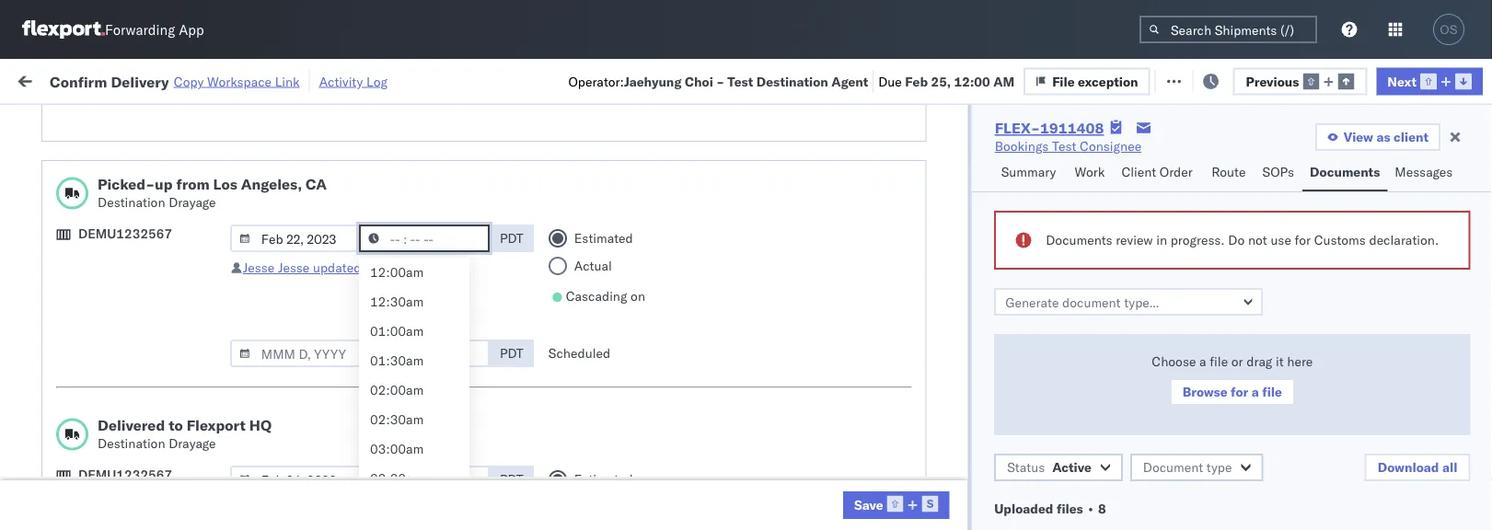 Task type: describe. For each thing, give the bounding box(es) containing it.
2023 left 02:30am
[[329, 425, 361, 441]]

from for 1st "schedule pickup from los angeles, ca" button from the top of the page
[[143, 172, 170, 188]]

angeles, for 2nd confirm pickup from los angeles, ca link from the bottom of the page
[[190, 212, 241, 228]]

3 bicu1234565, demu1232567 from the top
[[1030, 465, 1218, 481]]

4 ocean fcl from the top
[[459, 384, 524, 401]]

1 flexport demo consignee from the top
[[579, 344, 730, 360]]

schedule for schedule pickup from los angeles, ca link for 1st "schedule pickup from los angeles, ca" button from the top of the page
[[42, 172, 97, 188]]

container numbers
[[1030, 143, 1080, 172]]

pdt for scheduled
[[500, 345, 524, 361]]

or
[[1231, 354, 1243, 370]]

0 vertical spatial work
[[200, 71, 232, 87]]

1 mar from the top
[[286, 384, 311, 401]]

1 lcl from the top
[[501, 141, 523, 157]]

2 schedule delivery appointment button from the top
[[42, 464, 226, 484]]

ca for 3rd "schedule pickup from los angeles, ca" button from the top
[[42, 433, 60, 449]]

ca for second confirm pickup from los angeles, ca button from the top
[[42, 271, 60, 287]]

active
[[1052, 459, 1091, 476]]

test 20 wi team ass
[[1380, 465, 1493, 482]]

of
[[122, 302, 134, 319]]

forwarding app
[[105, 21, 204, 38]]

import
[[155, 71, 197, 87]]

account up integration test account - on ag
[[682, 263, 731, 279]]

2023 left 03:30am
[[329, 465, 361, 482]]

app
[[179, 21, 204, 38]]

deadline
[[192, 151, 237, 164]]

schedule pickup from los angeles, ca link for 2nd "schedule pickup from los angeles, ca" button from the top
[[42, 373, 261, 410]]

snooze
[[395, 151, 431, 164]]

operator:
[[569, 73, 624, 89]]

confirm pickup from los angeles, ca for 2nd confirm pickup from los angeles, ca link from the bottom of the page
[[42, 212, 241, 247]]

ca for 1st "schedule pickup from los angeles, ca" button from the top of the page
[[42, 190, 60, 206]]

0 horizontal spatial 25,
[[305, 303, 325, 320]]

pm down hq
[[232, 465, 252, 482]]

pst, up "9:00 am pst, feb 25, 2023"
[[248, 263, 276, 279]]

schedule pickup from los angeles, ca for 2nd "schedule pickup from los angeles, ca" button from the top
[[42, 374, 248, 409]]

schedule for 3rd schedule pickup from los angeles, ca link from the bottom of the page
[[42, 334, 97, 350]]

1 demo from the top
[[631, 344, 665, 360]]

copy
[[174, 73, 204, 89]]

pst, down hq
[[255, 465, 283, 482]]

pickup down the upload proof of delivery button
[[100, 334, 140, 350]]

hq
[[249, 416, 272, 435]]

browse for a file button
[[1170, 378, 1295, 406]]

2 lcl from the top
[[501, 263, 523, 279]]

pickup for 2nd confirm pickup from los angeles, ca button from the bottom
[[93, 212, 132, 228]]

consignee button
[[690, 146, 855, 165]]

bookings test consignee link
[[995, 137, 1142, 156]]

24,
[[305, 263, 325, 279]]

3 2, from the top
[[314, 465, 326, 482]]

schedule delivery appointment link for second schedule delivery appointment button
[[42, 464, 226, 482]]

mbl/mawb
[[1150, 151, 1214, 164]]

resize handle column header for mode button
[[548, 143, 570, 530]]

5 ocean from the top
[[459, 344, 497, 360]]

document type
[[1143, 459, 1232, 476]]

delivery down delivered
[[100, 465, 147, 481]]

batch
[[1390, 71, 1426, 87]]

up
[[155, 175, 173, 193]]

ca for 2nd confirm pickup from los angeles, ca button from the bottom
[[42, 231, 60, 247]]

save button
[[843, 492, 950, 519]]

4 fcl from the top
[[501, 384, 524, 401]]

3 bicu1234565, from the top
[[1030, 465, 1121, 481]]

01:00am
[[370, 323, 424, 339]]

on for cascading
[[631, 288, 645, 304]]

schedule pickup from los angeles, ca for 1st "schedule pickup from los angeles, ca" button from the top of the page
[[42, 172, 248, 206]]

2 flex-1911466 from the top
[[912, 425, 1008, 441]]

1 flex-1911466 from the top
[[912, 384, 1008, 401]]

5 11:59 from the top
[[192, 425, 228, 441]]

account down choi
[[682, 141, 731, 157]]

files
[[1057, 501, 1083, 517]]

from for 2nd confirm pickup from los angeles, ca button from the bottom
[[136, 212, 163, 228]]

flex-1891264
[[912, 182, 1008, 198]]

1 horizontal spatial 25,
[[931, 73, 951, 89]]

6 11:59 from the top
[[192, 465, 228, 482]]

03:00am
[[370, 441, 424, 457]]

mode
[[459, 151, 488, 164]]

agent
[[832, 73, 868, 89]]

2 schedule pickup from los angeles, ca link from the top
[[42, 333, 261, 370]]

drayage inside delivered to flexport hq destination drayage
[[169, 436, 216, 452]]

here
[[1287, 354, 1313, 370]]

1 bicu1234565, demu1232567 from the top
[[1030, 384, 1218, 400]]

numbers for container numbers
[[1030, 158, 1076, 172]]

pm down "9:00 am pst, feb 25, 2023"
[[232, 344, 252, 360]]

3 ocean fcl from the top
[[459, 344, 524, 360]]

save
[[854, 497, 884, 513]]

team
[[1442, 465, 1471, 482]]

for inside button
[[1231, 384, 1248, 400]]

9:00 am pst, feb 25, 2023
[[192, 303, 360, 320]]

feb for 11:59 pm pst, feb 27, 2023
[[286, 344, 309, 360]]

los for schedule pickup from los angeles, ca link associated with 3rd "schedule pickup from los angeles, ca" button from the top
[[174, 415, 194, 431]]

delivery up picked-
[[100, 140, 147, 157]]

messages
[[1395, 164, 1453, 180]]

resize handle column header for consignee button
[[852, 143, 874, 530]]

1 pdt from the top
[[500, 230, 524, 246]]

choi
[[685, 73, 713, 89]]

order
[[1160, 164, 1193, 180]]

work
[[53, 67, 100, 92]]

destination inside delivered to flexport hq destination drayage
[[98, 436, 165, 452]]

account left on
[[674, 303, 722, 320]]

3 -- from the top
[[1150, 465, 1166, 482]]

container numbers button
[[1021, 139, 1122, 172]]

confirm for first confirm pickup from los angeles, ca link from the bottom of the page
[[42, 253, 89, 269]]

id
[[907, 151, 918, 164]]

8 ocean from the top
[[459, 465, 497, 482]]

resize handle column header for client name "button"
[[668, 143, 690, 530]]

3 demo from the top
[[631, 465, 665, 482]]

20
[[1406, 465, 1422, 482]]

choose a file or drag it here
[[1152, 354, 1313, 370]]

sops
[[1263, 164, 1295, 180]]

pm right to at the left bottom
[[232, 425, 252, 441]]

los for schedule pickup from los angeles, ca link for 1st "schedule pickup from los angeles, ca" button from the top of the page
[[174, 172, 194, 188]]

7 ocean from the top
[[459, 425, 497, 441]]

2 ocean fcl from the top
[[459, 222, 524, 238]]

1919147
[[952, 344, 1008, 360]]

from for second confirm pickup from los angeles, ca button from the top
[[136, 253, 163, 269]]

test
[[1380, 465, 1403, 482]]

1 horizontal spatial file exception
[[1179, 71, 1265, 87]]

pst, down 11:59 pm pst, feb 27, 2023
[[255, 425, 283, 441]]

2 bicu1234565, demu1232567 from the top
[[1030, 424, 1218, 441]]

proof
[[88, 302, 119, 319]]

pm right 7:30
[[224, 141, 244, 157]]

pst, down "9:00 am pst, feb 25, 2023"
[[255, 344, 283, 360]]

4 bicu1234565, demu1232567 from the top
[[1030, 506, 1218, 522]]

my work
[[18, 67, 100, 92]]

1 2, from the top
[[314, 384, 326, 401]]

0 horizontal spatial exception
[[1078, 73, 1139, 89]]

2 flxt00001977428a from the top
[[1150, 263, 1277, 279]]

feb right due
[[905, 73, 928, 89]]

2023 up updated
[[335, 182, 367, 198]]

2 -- from the top
[[1150, 425, 1166, 441]]

pst, up 11:59 pm pst, feb 21, 2023
[[247, 141, 275, 157]]

4 ocean from the top
[[459, 263, 497, 279]]

1 schedule delivery appointment button from the top
[[42, 139, 226, 160]]

2023 right "27,"
[[335, 344, 367, 360]]

0 vertical spatial file
[[1210, 354, 1228, 370]]

operator
[[1380, 151, 1425, 164]]

3 11:59 from the top
[[192, 344, 228, 360]]

2023 down the 'activity'
[[327, 141, 359, 157]]

demo123
[[1150, 222, 1212, 238]]

017482927423
[[1150, 303, 1246, 320]]

1 ocean from the top
[[459, 141, 497, 157]]

2 bicu1234565, from the top
[[1030, 424, 1121, 441]]

0 vertical spatial flex-1911408
[[995, 119, 1104, 137]]

1 jesse from the left
[[243, 260, 275, 276]]

pst, up hq
[[255, 384, 283, 401]]

upload proof of delivery button
[[42, 302, 184, 322]]

2023 down updated
[[328, 303, 360, 320]]

2 mar from the top
[[286, 425, 311, 441]]

9:30 am pst, feb 24, 2023
[[192, 263, 360, 279]]

cascading
[[566, 288, 627, 304]]

0 vertical spatial a
[[1199, 354, 1206, 370]]

am for 9:30 am pst, feb 24, 2023
[[224, 263, 245, 279]]

2 ocean lcl from the top
[[459, 263, 523, 279]]

2023 right 23,
[[335, 222, 367, 238]]

ca for 2nd "schedule pickup from los angeles, ca" button from the top
[[42, 393, 60, 409]]

Search Work text field
[[874, 66, 1075, 93]]

work button
[[1068, 156, 1114, 192]]

it
[[1276, 354, 1284, 370]]

pm down picked-up from los angeles, ca destination drayage
[[232, 222, 252, 238]]

feb for 9:30 am pst, feb 24, 2023
[[279, 263, 302, 279]]

filtered by:
[[18, 113, 84, 129]]

feb for 11:59 pm pst, feb 23, 2023
[[286, 222, 309, 238]]

12:00am
[[370, 264, 424, 280]]

1 flex-1977428 from the top
[[912, 141, 1008, 157]]

flex id button
[[874, 146, 1003, 165]]

not
[[1248, 232, 1267, 248]]

6 fcl from the top
[[501, 465, 524, 482]]

download all button
[[1365, 454, 1470, 482]]

2 11:59 pm pst, mar 2, 2023 from the top
[[192, 425, 361, 441]]

client for client order
[[1122, 164, 1157, 180]]

los for 3rd schedule pickup from los angeles, ca link from the bottom of the page
[[174, 334, 194, 350]]

2 mmm d, yyyy text field from the top
[[230, 466, 361, 494]]

205 on track
[[423, 71, 498, 87]]

4 11:59 from the top
[[192, 384, 228, 401]]

2 flexport demo consignee from the top
[[579, 384, 730, 401]]

759
[[338, 71, 362, 87]]

copy workspace link button
[[174, 73, 300, 89]]

angeles, for schedule pickup from los angeles, ca link for 2nd "schedule pickup from los angeles, ca" button from the top
[[198, 374, 248, 390]]

angeles, for schedule pickup from los angeles, ca link associated with 3rd "schedule pickup from los angeles, ca" button from the top
[[198, 415, 248, 431]]

delivery left "copy"
[[111, 72, 169, 90]]

angeles, for 3rd schedule pickup from los angeles, ca link from the bottom of the page
[[198, 334, 248, 350]]

1 ocean lcl from the top
[[459, 141, 523, 157]]

11:59 pm pst, feb 21, 2023
[[192, 182, 367, 198]]

destination inside picked-up from los angeles, ca destination drayage
[[98, 194, 165, 210]]

1 schedule pickup from los angeles, ca button from the top
[[42, 171, 261, 209]]

3 11:59 pm pst, mar 2, 2023 from the top
[[192, 465, 361, 482]]

delivered to flexport hq destination drayage
[[98, 416, 272, 452]]

1 appointment from the top
[[151, 140, 226, 157]]

3 fcl from the top
[[501, 344, 524, 360]]

schedule delivery appointment for schedule delivery appointment link corresponding to second schedule delivery appointment button
[[42, 465, 226, 481]]

forwarding
[[105, 21, 175, 38]]

integration test account - on ag
[[579, 303, 777, 320]]

account left the flex
[[802, 141, 851, 157]]

(0)
[[298, 71, 322, 87]]

upload
[[42, 302, 84, 319]]

angeles, inside picked-up from los angeles, ca destination drayage
[[241, 175, 302, 193]]

02:00am
[[370, 382, 424, 398]]

4 1911466 from the top
[[952, 506, 1008, 522]]

document
[[1143, 459, 1203, 476]]

1 horizontal spatial work
[[1075, 164, 1105, 180]]

consignee inside button
[[699, 151, 752, 164]]

3 flexport demo consignee from the top
[[579, 465, 730, 482]]

link
[[275, 73, 300, 89]]

3 resize handle column header from the left
[[428, 143, 450, 530]]

27,
[[312, 344, 332, 360]]

deadline button
[[183, 146, 367, 165]]

honeywell down operator: jaehyung choi - test destination agent
[[699, 141, 760, 157]]

to
[[169, 416, 183, 435]]

2 ocean from the top
[[459, 182, 497, 198]]

os button
[[1428, 8, 1470, 51]]

client name
[[579, 151, 641, 164]]

1 11:59 pm pst, mar 2, 2023 from the top
[[192, 384, 361, 401]]

1 ocean fcl from the top
[[459, 182, 524, 198]]

pickup for second confirm pickup from los angeles, ca button from the top
[[93, 253, 132, 269]]

pm up hq
[[232, 384, 252, 401]]

next
[[1388, 73, 1417, 89]]

honeywell up cascading on
[[579, 263, 640, 279]]

flex
[[883, 151, 904, 164]]

honeywell down operator:
[[579, 141, 640, 157]]

1 estimated from the top
[[574, 230, 633, 246]]

1 horizontal spatial 1911408
[[1040, 119, 1104, 137]]

1 1977428 from the top
[[952, 141, 1008, 157]]

on for 205
[[450, 71, 465, 87]]

0 vertical spatial destination
[[757, 73, 828, 89]]

0 vertical spatial confirm
[[50, 72, 107, 90]]

-- : -- -- text field for scheduled
[[359, 340, 490, 367]]

2 jesse from the left
[[278, 260, 310, 276]]

my
[[18, 67, 48, 92]]

honeywell - test account down jaehyung
[[579, 141, 731, 157]]

pst, up 9:30 am pst, feb 24, 2023
[[255, 222, 283, 238]]

feb for 11:59 pm pst, feb 21, 2023
[[286, 182, 309, 198]]

759 at risk
[[338, 71, 402, 87]]

pm down deadline
[[232, 182, 252, 198]]

1 vertical spatial 1911408
[[952, 222, 1008, 238]]

view
[[1344, 129, 1374, 145]]

∙
[[1086, 501, 1095, 517]]

name
[[612, 151, 641, 164]]

pst, down 9:30 am pst, feb 24, 2023
[[248, 303, 276, 320]]

2 2, from the top
[[314, 425, 326, 441]]

sops button
[[1255, 156, 1303, 192]]

pickup for 2nd "schedule pickup from los angeles, ca" button from the top
[[100, 374, 140, 390]]

2023 right the 24, at the left of page
[[328, 263, 360, 279]]

documents button
[[1303, 156, 1388, 192]]

schedule delivery appointment for schedule delivery appointment link associated with 2nd schedule delivery appointment button from the bottom of the page
[[42, 140, 226, 157]]

upload proof of delivery
[[42, 302, 184, 319]]



Task type: locate. For each thing, give the bounding box(es) containing it.
01:30am
[[370, 353, 424, 369]]

6 ocean fcl from the top
[[459, 465, 524, 482]]

jesse jesse updated on dec 25
[[243, 260, 425, 276]]

2 vertical spatial 11:59 pm pst, mar 2, 2023
[[192, 465, 361, 482]]

1 flxt00001977428a from the top
[[1150, 141, 1277, 157]]

1911408
[[1040, 119, 1104, 137], [952, 222, 1008, 238]]

flex-1911408 button
[[883, 218, 1012, 244], [883, 218, 1012, 244]]

honeywell - test account down operator: jaehyung choi - test destination agent
[[699, 141, 851, 157]]

3 pdt from the top
[[500, 471, 524, 488]]

1 vertical spatial maeu1234567
[[1030, 262, 1123, 279]]

resize handle column header for the 'container numbers' button
[[1119, 143, 1141, 530]]

2 schedule pickup from los angeles, ca button from the top
[[42, 373, 261, 412]]

0 horizontal spatial file exception
[[1053, 73, 1139, 89]]

Generate document type... text field
[[994, 288, 1263, 316]]

pickup left to at the left bottom
[[100, 415, 140, 431]]

client inside "button"
[[579, 151, 609, 164]]

documents for documents review in progress. do not use for customs declaration.
[[1046, 232, 1112, 248]]

1911466 down 1919147
[[952, 384, 1008, 401]]

0 horizontal spatial on
[[365, 260, 379, 276]]

11:59 pm pst, mar 2, 2023 down 11:59 pm pst, feb 27, 2023
[[192, 425, 361, 441]]

0 vertical spatial flexport demo consignee
[[579, 344, 730, 360]]

messages button
[[1388, 156, 1463, 192]]

1 vertical spatial 1977428
[[952, 263, 1008, 279]]

2 schedule from the top
[[42, 172, 97, 188]]

0 vertical spatial for
[[1295, 232, 1311, 248]]

flex-1919147 button
[[883, 339, 1012, 365], [883, 339, 1012, 365]]

bookings
[[995, 138, 1049, 154], [579, 182, 633, 198], [699, 182, 753, 198], [579, 222, 633, 238], [699, 384, 753, 401], [699, 465, 753, 482], [699, 506, 753, 522]]

-- : -- -- text field for estimated
[[359, 466, 490, 494]]

ag
[[760, 303, 777, 320]]

from
[[143, 172, 170, 188], [176, 175, 210, 193], [136, 212, 163, 228], [136, 253, 163, 269], [143, 334, 170, 350], [143, 374, 170, 390], [143, 415, 170, 431]]

ca
[[306, 175, 327, 193], [42, 190, 60, 206], [42, 231, 60, 247], [42, 271, 60, 287], [42, 352, 60, 368], [42, 393, 60, 409], [42, 433, 60, 449]]

0 horizontal spatial documents
[[1046, 232, 1112, 248]]

flex-1977428 up flex-1891264
[[912, 141, 1008, 157]]

pickup for 3rd "schedule pickup from los angeles, ca" button from the top
[[100, 415, 140, 431]]

0 vertical spatial confirm pickup from los angeles, ca button
[[42, 211, 261, 250]]

confirm pickup from los angeles, ca
[[42, 212, 241, 247], [42, 253, 241, 287]]

declaration.
[[1369, 232, 1439, 248]]

1 -- : -- -- text field from the top
[[359, 225, 490, 252]]

2 drayage from the top
[[169, 436, 216, 452]]

2 vertical spatial confirm
[[42, 253, 89, 269]]

1 horizontal spatial client
[[1122, 164, 1157, 180]]

client left name
[[579, 151, 609, 164]]

los inside picked-up from los angeles, ca destination drayage
[[213, 175, 237, 193]]

client order button
[[1114, 156, 1205, 192]]

205
[[423, 71, 447, 87]]

0 vertical spatial ocean lcl
[[459, 141, 523, 157]]

schedule pickup from los angeles, ca link for 1st "schedule pickup from los angeles, ca" button from the top of the page
[[42, 171, 261, 208]]

documents down view
[[1310, 164, 1381, 180]]

bicu1234565, demu1232567 down document
[[1030, 506, 1218, 522]]

lcl right "mode"
[[501, 141, 523, 157]]

1 horizontal spatial on
[[450, 71, 465, 87]]

0 vertical spatial mar
[[286, 384, 311, 401]]

updated
[[313, 260, 361, 276]]

2 schedule delivery appointment link from the top
[[42, 464, 226, 482]]

angeles,
[[198, 172, 248, 188], [241, 175, 302, 193], [190, 212, 241, 228], [190, 253, 241, 269], [198, 334, 248, 350], [198, 374, 248, 390], [198, 415, 248, 431]]

client name button
[[570, 146, 671, 165]]

21, for 11:59 pm pst, feb 21, 2023
[[312, 182, 332, 198]]

confirm pickup from los angeles, ca link down up
[[42, 211, 261, 248]]

los right up
[[174, 172, 194, 188]]

Search Shipments (/) text field
[[1140, 16, 1318, 43]]

1 vertical spatial flex-1977428
[[912, 263, 1008, 279]]

destination left the 'agent'
[[757, 73, 828, 89]]

los for schedule pickup from los angeles, ca link for 2nd "schedule pickup from los angeles, ca" button from the top
[[174, 374, 194, 390]]

1 vertical spatial ocean lcl
[[459, 263, 523, 279]]

2, right hq
[[314, 425, 326, 441]]

pdt for estimated
[[500, 471, 524, 488]]

flex-1911408 link
[[995, 119, 1104, 137]]

1 horizontal spatial file
[[1179, 71, 1201, 87]]

0 vertical spatial confirm pickup from los angeles, ca
[[42, 212, 241, 247]]

confirm down workitem
[[42, 212, 89, 228]]

4 flex-1911466 from the top
[[912, 506, 1008, 522]]

0 vertical spatial am
[[994, 73, 1015, 89]]

1 vertical spatial file
[[1262, 384, 1282, 400]]

1 bicu1234565, from the top
[[1030, 384, 1121, 400]]

3 schedule pickup from los angeles, ca link from the top
[[42, 373, 261, 410]]

file
[[1179, 71, 1201, 87], [1053, 73, 1075, 89]]

activity log
[[319, 73, 388, 89]]

2 11:59 from the top
[[192, 222, 228, 238]]

1 maeu1234567 from the top
[[1030, 141, 1123, 157]]

batch action
[[1390, 71, 1470, 87]]

confirm for 2nd confirm pickup from los angeles, ca link from the bottom of the page
[[42, 212, 89, 228]]

1 vertical spatial schedule delivery appointment link
[[42, 464, 226, 482]]

am for 9:00 am pst, feb 25, 2023
[[224, 303, 245, 320]]

2 vertical spatial schedule pickup from los angeles, ca button
[[42, 414, 261, 453]]

1 11:59 from the top
[[192, 182, 228, 198]]

filtered
[[18, 113, 63, 129]]

2 pdt from the top
[[500, 345, 524, 361]]

1 confirm pickup from los angeles, ca link from the top
[[42, 211, 261, 248]]

2 schedule delivery appointment from the top
[[42, 465, 226, 481]]

1 vertical spatial 2,
[[314, 425, 326, 441]]

2023 down "27,"
[[329, 384, 361, 401]]

type
[[1207, 459, 1232, 476]]

-- : -- -- text field down 01:00am
[[359, 340, 490, 367]]

2 vertical spatial -- : -- -- text field
[[359, 466, 490, 494]]

documents
[[1310, 164, 1381, 180], [1046, 232, 1112, 248]]

pdt
[[500, 230, 524, 246], [500, 345, 524, 361], [500, 471, 524, 488]]

progress.
[[1170, 232, 1225, 248]]

on
[[737, 303, 756, 320]]

am right 9:00
[[224, 303, 245, 320]]

3 flex-1911466 from the top
[[912, 465, 1008, 482]]

status
[[1007, 459, 1045, 476]]

angeles, for first confirm pickup from los angeles, ca link from the bottom of the page
[[190, 253, 241, 269]]

1 vertical spatial destination
[[98, 194, 165, 210]]

integration
[[579, 303, 643, 320]]

am right 9:30
[[224, 263, 245, 279]]

0 vertical spatial mmm d, yyyy text field
[[230, 225, 361, 252]]

5 fcl from the top
[[501, 425, 524, 441]]

2 demo from the top
[[631, 384, 665, 401]]

1 vertical spatial --
[[1150, 425, 1166, 441]]

ocean lcl up air
[[459, 263, 523, 279]]

1 fcl from the top
[[501, 182, 524, 198]]

pickup up delivered
[[100, 374, 140, 390]]

mbl/mawb numbers
[[1150, 151, 1263, 164]]

schedule delivery appointment button down delivered
[[42, 464, 226, 484]]

delivery right of
[[137, 302, 184, 319]]

schedule delivery appointment link down delivered
[[42, 464, 226, 482]]

5 resize handle column header from the left
[[668, 143, 690, 530]]

21, for 7:30 pm pst, feb 21, 2023
[[304, 141, 324, 157]]

-- : -- -- text field
[[359, 225, 490, 252], [359, 340, 490, 367], [359, 466, 490, 494]]

3 mar from the top
[[286, 465, 311, 482]]

11:59 down deadline
[[192, 182, 228, 198]]

honeywell - test account up integration test account - on ag
[[579, 263, 731, 279]]

file exception
[[1179, 71, 1265, 87], [1053, 73, 1139, 89]]

2 vertical spatial flexport demo consignee
[[579, 465, 730, 482]]

a inside button
[[1252, 384, 1259, 400]]

1 vertical spatial flex-1911408
[[912, 222, 1008, 238]]

5 schedule from the top
[[42, 415, 97, 431]]

MMM D, YYYY text field
[[230, 340, 361, 367]]

2 estimated from the top
[[574, 471, 633, 488]]

1 vertical spatial appointment
[[151, 465, 226, 481]]

mmm d, yyyy text field down hq
[[230, 466, 361, 494]]

schedule delivery appointment down delivered
[[42, 465, 226, 481]]

2 appointment from the top
[[151, 465, 226, 481]]

0 vertical spatial maeu1234567
[[1030, 141, 1123, 157]]

1 vertical spatial 25,
[[305, 303, 325, 320]]

resize handle column header for flex id button
[[999, 143, 1021, 530]]

confirm pickup from los angeles, ca link up of
[[42, 252, 261, 289]]

1 horizontal spatial jesse
[[278, 260, 310, 276]]

1 vertical spatial flexport demo consignee
[[579, 384, 730, 401]]

list box containing 12:00am
[[359, 258, 469, 530]]

1 vertical spatial drayage
[[169, 436, 216, 452]]

confirm pickup from los angeles, ca button down up
[[42, 211, 261, 250]]

angeles, up delivered to flexport hq destination drayage
[[198, 374, 248, 390]]

schedule for schedule pickup from los angeles, ca link for 2nd "schedule pickup from los angeles, ca" button from the top
[[42, 374, 97, 390]]

schedule for schedule pickup from los angeles, ca link associated with 3rd "schedule pickup from los angeles, ca" button from the top
[[42, 415, 97, 431]]

los for 2nd confirm pickup from los angeles, ca link from the bottom of the page
[[166, 212, 187, 228]]

0 horizontal spatial 1911408
[[952, 222, 1008, 238]]

container
[[1030, 143, 1080, 157]]

feb for 9:00 am pst, feb 25, 2023
[[279, 303, 302, 320]]

file left 'or'
[[1210, 354, 1228, 370]]

2 -- : -- -- text field from the top
[[359, 340, 490, 367]]

resize handle column header for deadline button
[[364, 143, 386, 530]]

feb
[[905, 73, 928, 89], [278, 141, 301, 157], [286, 182, 309, 198], [286, 222, 309, 238], [279, 263, 302, 279], [279, 303, 302, 320], [286, 344, 309, 360]]

jesse jesse updated on dec 25 button
[[243, 260, 425, 276]]

lcl left the "actual"
[[501, 263, 523, 279]]

-- : -- -- text field up 25
[[359, 225, 490, 252]]

forwarding app link
[[22, 20, 204, 39]]

0 horizontal spatial a
[[1199, 354, 1206, 370]]

0 horizontal spatial client
[[579, 151, 609, 164]]

flxt00001977428a up the route
[[1150, 141, 1277, 157]]

feb for 7:30 pm pst, feb 21, 2023
[[278, 141, 301, 157]]

2 vertical spatial demo
[[631, 465, 665, 482]]

pickup down workitem button
[[100, 172, 140, 188]]

6 schedule from the top
[[42, 465, 97, 481]]

1 1911466 from the top
[[952, 384, 1008, 401]]

numbers left sops
[[1217, 151, 1263, 164]]

lcl
[[501, 141, 523, 157], [501, 263, 523, 279]]

25,
[[931, 73, 951, 89], [305, 303, 325, 320]]

resize handle column header for mbl/mawb numbers button
[[1349, 143, 1371, 530]]

21, up 11:59 pm pst, feb 21, 2023
[[304, 141, 324, 157]]

1 confirm pickup from los angeles, ca button from the top
[[42, 211, 261, 250]]

0 vertical spatial confirm pickup from los angeles, ca link
[[42, 211, 261, 248]]

2 1977428 from the top
[[952, 263, 1008, 279]]

confirm pickup from los angeles, ca button up of
[[42, 252, 261, 291]]

previous button
[[1233, 67, 1368, 95]]

3 schedule from the top
[[42, 334, 97, 350]]

feb up 11:59 pm pst, feb 21, 2023
[[278, 141, 301, 157]]

0 vertical spatial drayage
[[169, 194, 216, 210]]

schedule pickup from los angeles, ca for 3rd "schedule pickup from los angeles, ca" button from the top
[[42, 415, 248, 449]]

flxt00001977428a down progress.
[[1150, 263, 1277, 279]]

0 horizontal spatial work
[[200, 71, 232, 87]]

uploaded
[[994, 501, 1053, 517]]

-- down 017482927423 on the right of the page
[[1150, 344, 1166, 360]]

a
[[1199, 354, 1206, 370], [1252, 384, 1259, 400]]

flex-1911408 up container
[[995, 119, 1104, 137]]

1 vertical spatial lcl
[[501, 263, 523, 279]]

4 resize handle column header from the left
[[548, 143, 570, 530]]

1 vertical spatial am
[[224, 263, 245, 279]]

feb left "27,"
[[286, 344, 309, 360]]

feb down deadline button
[[286, 182, 309, 198]]

-- up document
[[1150, 425, 1166, 441]]

schedule for schedule delivery appointment link corresponding to second schedule delivery appointment button
[[42, 465, 97, 481]]

2 confirm pickup from los angeles, ca link from the top
[[42, 252, 261, 289]]

pickup up upload proof of delivery
[[93, 253, 132, 269]]

1 vertical spatial confirm pickup from los angeles, ca link
[[42, 252, 261, 289]]

0 horizontal spatial file
[[1053, 73, 1075, 89]]

4 schedule pickup from los angeles, ca from the top
[[42, 415, 248, 449]]

3 ocean from the top
[[459, 222, 497, 238]]

mbl/mawb numbers button
[[1141, 146, 1353, 165]]

4 schedule from the top
[[42, 374, 97, 390]]

11:59 pm pst, mar 2, 2023 up hq
[[192, 384, 361, 401]]

numbers inside mbl/mawb numbers button
[[1217, 151, 1263, 164]]

1 vertical spatial estimated
[[574, 471, 633, 488]]

1 vertical spatial for
[[1231, 384, 1248, 400]]

1 vertical spatial -- : -- -- text field
[[359, 340, 490, 367]]

12:30am
[[370, 294, 424, 310]]

3 -- : -- -- text field from the top
[[359, 466, 490, 494]]

confirm pickup from los angeles, ca down picked-
[[42, 212, 241, 247]]

0 vertical spatial schedule pickup from los angeles, ca button
[[42, 171, 261, 209]]

2 confirm pickup from los angeles, ca from the top
[[42, 253, 241, 287]]

angeles, left hq
[[198, 415, 248, 431]]

download
[[1378, 459, 1439, 476]]

pst, down deadline button
[[255, 182, 283, 198]]

7 resize handle column header from the left
[[999, 143, 1021, 530]]

previous
[[1246, 73, 1299, 89]]

0 vertical spatial lcl
[[501, 141, 523, 157]]

1 horizontal spatial exception
[[1205, 71, 1265, 87]]

25
[[409, 260, 425, 276]]

2 flex-1977428 from the top
[[912, 263, 1008, 279]]

drayage
[[169, 194, 216, 210], [169, 436, 216, 452]]

at
[[365, 71, 377, 87]]

estimated
[[574, 230, 633, 246], [574, 471, 633, 488]]

angeles, down 9:00
[[198, 334, 248, 350]]

activity log button
[[319, 70, 388, 93]]

documents left review
[[1046, 232, 1112, 248]]

file inside button
[[1262, 384, 1282, 400]]

5 ocean fcl from the top
[[459, 425, 524, 441]]

2 vertical spatial pdt
[[500, 471, 524, 488]]

os
[[1440, 23, 1458, 36]]

file up flex-1911408 link
[[1053, 73, 1075, 89]]

1 drayage from the top
[[169, 194, 216, 210]]

numbers for mbl/mawb numbers
[[1217, 151, 1263, 164]]

3 1911466 from the top
[[952, 465, 1008, 482]]

1 vertical spatial confirm pickup from los angeles, ca button
[[42, 252, 261, 291]]

9:30
[[192, 263, 220, 279]]

numbers inside the container numbers
[[1030, 158, 1076, 172]]

1 vertical spatial confirm pickup from los angeles, ca
[[42, 253, 241, 287]]

03:30am
[[370, 471, 424, 487]]

actions
[[1437, 151, 1475, 164]]

schedule delivery appointment button up picked-
[[42, 139, 226, 160]]

numbers down container
[[1030, 158, 1076, 172]]

0 vertical spatial 21,
[[304, 141, 324, 157]]

schedule for schedule delivery appointment link associated with 2nd schedule delivery appointment button from the bottom of the page
[[42, 140, 97, 157]]

2 horizontal spatial on
[[631, 288, 645, 304]]

1 horizontal spatial documents
[[1310, 164, 1381, 180]]

resize handle column header for workitem button
[[263, 143, 285, 530]]

los left 9:30
[[166, 253, 187, 269]]

a down drag at bottom right
[[1252, 384, 1259, 400]]

2 vertical spatial on
[[631, 288, 645, 304]]

3 schedule pickup from los angeles, ca button from the top
[[42, 414, 261, 453]]

1977428 up 2150210
[[952, 263, 1008, 279]]

MMM D, YYYY text field
[[230, 225, 361, 252], [230, 466, 361, 494]]

angeles, for schedule pickup from los angeles, ca link for 1st "schedule pickup from los angeles, ca" button from the top of the page
[[198, 172, 248, 188]]

0 horizontal spatial numbers
[[1030, 158, 1076, 172]]

los for first confirm pickup from los angeles, ca link from the bottom of the page
[[166, 253, 187, 269]]

bicu1234565, demu1232567 up 8
[[1030, 465, 1218, 481]]

client inside button
[[1122, 164, 1157, 180]]

0 vertical spatial schedule delivery appointment button
[[42, 139, 226, 160]]

1 vertical spatial pdt
[[500, 345, 524, 361]]

1 vertical spatial schedule delivery appointment
[[42, 465, 226, 481]]

0 horizontal spatial jesse
[[243, 260, 275, 276]]

view as client
[[1344, 129, 1429, 145]]

drayage inside picked-up from los angeles, ca destination drayage
[[169, 194, 216, 210]]

0 horizontal spatial file
[[1210, 354, 1228, 370]]

2 vertical spatial am
[[224, 303, 245, 320]]

1 schedule from the top
[[42, 140, 97, 157]]

2 maeu1234567 from the top
[[1030, 262, 1123, 279]]

1 vertical spatial confirm
[[42, 212, 89, 228]]

0 horizontal spatial for
[[1231, 384, 1248, 400]]

honeywell - test account
[[579, 141, 731, 157], [699, 141, 851, 157], [579, 263, 731, 279]]

2 fcl from the top
[[501, 222, 524, 238]]

6 ocean from the top
[[459, 384, 497, 401]]

confirm up by:
[[50, 72, 107, 90]]

0 vertical spatial 2,
[[314, 384, 326, 401]]

from for 3rd "schedule pickup from los angeles, ca" button from the top
[[143, 415, 170, 431]]

file down it at the right of the page
[[1262, 384, 1282, 400]]

0 vertical spatial schedule delivery appointment link
[[42, 139, 226, 158]]

2 vertical spatial 2,
[[314, 465, 326, 482]]

1 vertical spatial work
[[1075, 164, 1105, 180]]

1 schedule pickup from los angeles, ca link from the top
[[42, 171, 261, 208]]

0 vertical spatial -- : -- -- text field
[[359, 225, 490, 252]]

-- left type
[[1150, 465, 1166, 482]]

documents for documents
[[1310, 164, 1381, 180]]

1 -- from the top
[[1150, 344, 1166, 360]]

flex-1911466 up save button
[[912, 465, 1008, 482]]

1 horizontal spatial for
[[1295, 232, 1311, 248]]

delivery inside button
[[137, 302, 184, 319]]

do
[[1228, 232, 1245, 248]]

list box
[[359, 258, 469, 530]]

7:30 pm pst, feb 21, 2023
[[192, 141, 359, 157]]

1 vertical spatial on
[[365, 260, 379, 276]]

confirm pickup from los angeles, ca up of
[[42, 253, 241, 287]]

client for client name
[[579, 151, 609, 164]]

exception up flex-1911408 link
[[1078, 73, 1139, 89]]

from inside picked-up from los angeles, ca destination drayage
[[176, 175, 210, 193]]

browse for a file
[[1182, 384, 1282, 400]]

appointment down delivered to flexport hq destination drayage
[[151, 465, 226, 481]]

1 vertical spatial documents
[[1046, 232, 1112, 248]]

1 vertical spatial mmm d, yyyy text field
[[230, 466, 361, 494]]

flex-1891264 button
[[883, 177, 1012, 203], [883, 177, 1012, 203]]

confirm pickup from los angeles, ca for first confirm pickup from los angeles, ca link from the bottom of the page
[[42, 253, 241, 287]]

--
[[1150, 344, 1166, 360], [1150, 425, 1166, 441], [1150, 465, 1166, 482]]

2 schedule pickup from los angeles, ca from the top
[[42, 334, 248, 368]]

0 vertical spatial appointment
[[151, 140, 226, 157]]

11:59 down delivered to flexport hq destination drayage
[[192, 465, 228, 482]]

2 resize handle column header from the left
[[364, 143, 386, 530]]

pickup
[[100, 172, 140, 188], [93, 212, 132, 228], [93, 253, 132, 269], [100, 334, 140, 350], [100, 374, 140, 390], [100, 415, 140, 431]]

numbers
[[1217, 151, 1263, 164], [1030, 158, 1076, 172]]

ca inside picked-up from los angeles, ca destination drayage
[[306, 175, 327, 193]]

1 vertical spatial demo
[[631, 384, 665, 401]]

los down deadline
[[213, 175, 237, 193]]

los down up
[[166, 212, 187, 228]]

1 horizontal spatial numbers
[[1217, 151, 1263, 164]]

10 resize handle column header from the left
[[1459, 143, 1482, 530]]

destination down picked-
[[98, 194, 165, 210]]

9:00
[[192, 303, 220, 320]]

flexport. image
[[22, 20, 105, 39]]

flex-1977428 up flex-2150210
[[912, 263, 1008, 279]]

21, up 23,
[[312, 182, 332, 198]]

02:30am
[[370, 412, 424, 428]]

2 1911466 from the top
[[952, 425, 1008, 441]]

4 bicu1234565, from the top
[[1030, 506, 1121, 522]]

2 vertical spatial --
[[1150, 465, 1166, 482]]

8 resize handle column header from the left
[[1119, 143, 1141, 530]]

0 vertical spatial demo
[[631, 344, 665, 360]]

status active
[[1007, 459, 1091, 476]]

bicu1234565, demu1232567 down choose
[[1030, 384, 1218, 400]]

pickup for 1st "schedule pickup from los angeles, ca" button from the top of the page
[[100, 172, 140, 188]]

schedule delivery appointment link for 2nd schedule delivery appointment button from the bottom of the page
[[42, 139, 226, 158]]

resize handle column header
[[263, 143, 285, 530], [364, 143, 386, 530], [428, 143, 450, 530], [548, 143, 570, 530], [668, 143, 690, 530], [852, 143, 874, 530], [999, 143, 1021, 530], [1119, 143, 1141, 530], [1349, 143, 1371, 530], [1459, 143, 1482, 530], [1469, 143, 1491, 530]]

1977428 up 1891264
[[952, 141, 1008, 157]]

1 vertical spatial flxt00001977428a
[[1150, 263, 1277, 279]]

1 mmm d, yyyy text field from the top
[[230, 225, 361, 252]]

angeles, down picked-up from los angeles, ca destination drayage
[[190, 212, 241, 228]]

0 vertical spatial 25,
[[931, 73, 951, 89]]

1 vertical spatial schedule delivery appointment button
[[42, 464, 226, 484]]

operator: jaehyung choi - test destination agent
[[569, 73, 868, 89]]

11 resize handle column header from the left
[[1469, 143, 1491, 530]]

1911466 down status at the right of the page
[[952, 506, 1008, 522]]

2 confirm pickup from los angeles, ca button from the top
[[42, 252, 261, 291]]

0 vertical spatial 11:59 pm pst, mar 2, 2023
[[192, 384, 361, 401]]

summary button
[[994, 156, 1068, 192]]

browse
[[1182, 384, 1228, 400]]

delivery
[[111, 72, 169, 90], [100, 140, 147, 157], [137, 302, 184, 319], [100, 465, 147, 481]]

2 vertical spatial mar
[[286, 465, 311, 482]]

on
[[450, 71, 465, 87], [365, 260, 379, 276], [631, 288, 645, 304]]

11:59 down 9:00
[[192, 344, 228, 360]]

1 schedule delivery appointment from the top
[[42, 140, 226, 157]]

workitem button
[[11, 146, 267, 165]]

1911466
[[952, 384, 1008, 401], [952, 425, 1008, 441], [952, 465, 1008, 482], [952, 506, 1008, 522]]

route button
[[1205, 156, 1255, 192]]

documents inside button
[[1310, 164, 1381, 180]]

flexport inside delivered to flexport hq destination drayage
[[187, 416, 246, 435]]

0 vertical spatial 1977428
[[952, 141, 1008, 157]]

1 schedule pickup from los angeles, ca from the top
[[42, 172, 248, 206]]

from for 2nd "schedule pickup from los angeles, ca" button from the top
[[143, 374, 170, 390]]

destination down delivered
[[98, 436, 165, 452]]

0 vertical spatial --
[[1150, 344, 1166, 360]]

review
[[1116, 232, 1153, 248]]

1 schedule delivery appointment link from the top
[[42, 139, 226, 158]]

1 vertical spatial a
[[1252, 384, 1259, 400]]

schedule pickup from los angeles, ca link for 3rd "schedule pickup from los angeles, ca" button from the top
[[42, 414, 261, 451]]



Task type: vqa. For each thing, say whether or not it's contained in the screenshot.
205 on track
yes



